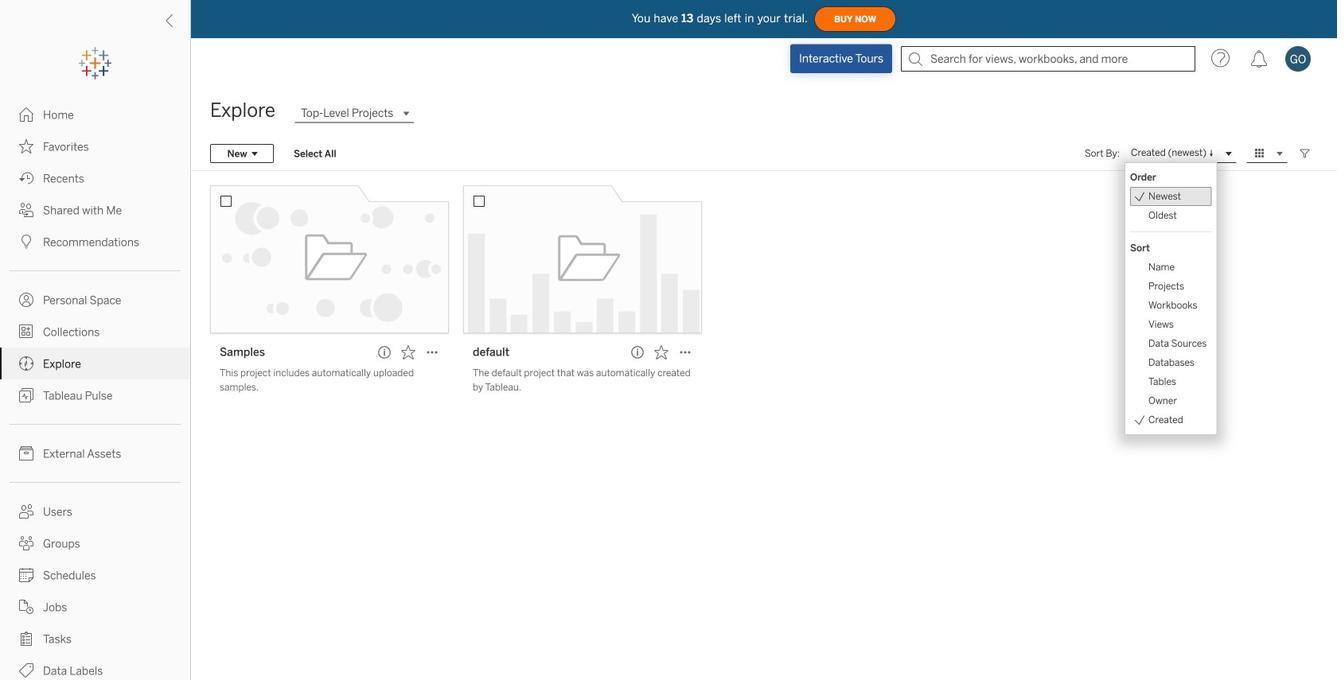 Task type: locate. For each thing, give the bounding box(es) containing it.
1 group from the top
[[1131, 168, 1212, 225]]

group
[[1131, 168, 1212, 225], [1131, 239, 1212, 430]]

checkbox item
[[1131, 187, 1212, 206]]

main navigation. press the up and down arrow keys to access links. element
[[0, 99, 190, 681]]

0 vertical spatial group
[[1131, 168, 1212, 225]]

Search for views, workbooks, and more text field
[[901, 46, 1196, 72]]

menu
[[1126, 163, 1217, 435]]

1 vertical spatial group
[[1131, 239, 1212, 430]]



Task type: vqa. For each thing, say whether or not it's contained in the screenshot.
College link
no



Task type: describe. For each thing, give the bounding box(es) containing it.
navigation panel element
[[0, 48, 190, 681]]

samples image
[[210, 186, 449, 334]]

default image
[[463, 186, 702, 334]]

grid view image
[[1253, 147, 1268, 161]]

2 group from the top
[[1131, 239, 1212, 430]]



